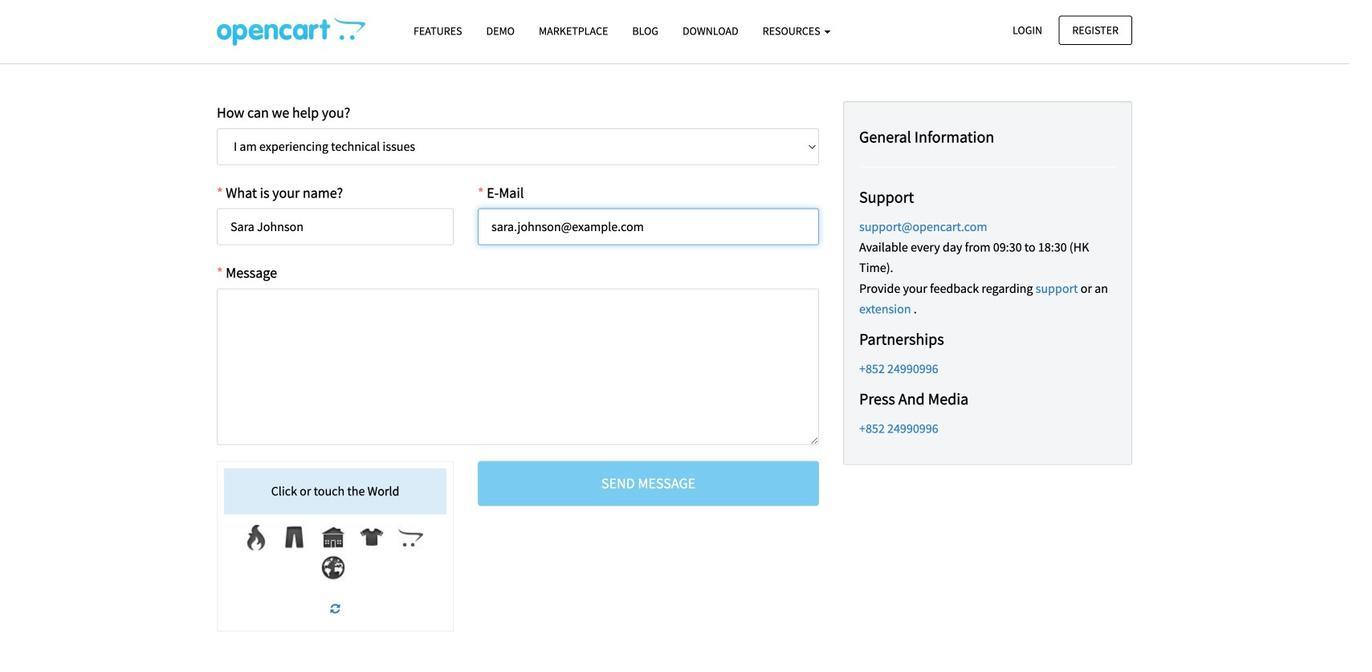 Task type: describe. For each thing, give the bounding box(es) containing it.
opencart - contact image
[[217, 17, 366, 46]]

Email text field
[[478, 209, 819, 246]]

refresh image
[[331, 604, 340, 615]]

Name text field
[[217, 209, 454, 246]]



Task type: locate. For each thing, give the bounding box(es) containing it.
None text field
[[217, 289, 819, 446]]



Task type: vqa. For each thing, say whether or not it's contained in the screenshot.
search image
no



